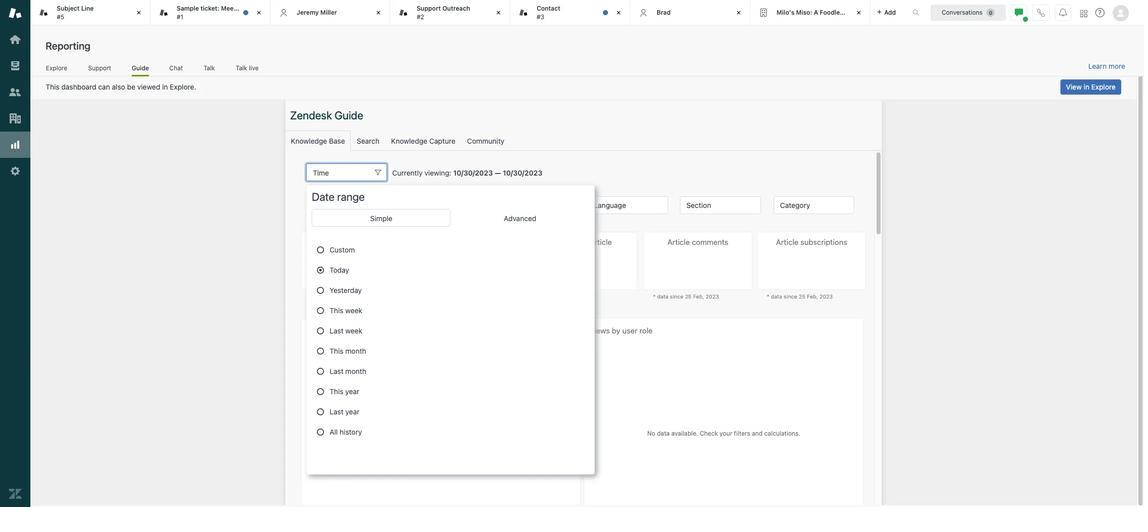 Task type: locate. For each thing, give the bounding box(es) containing it.
1 vertical spatial support
[[88, 64, 111, 72]]

in right view
[[1084, 83, 1089, 91]]

4 tab from the left
[[510, 0, 630, 25]]

chat link
[[169, 64, 183, 75]]

talk link
[[203, 64, 215, 75]]

2 in from the left
[[1084, 83, 1089, 91]]

subject
[[57, 5, 80, 12]]

0 horizontal spatial support
[[88, 64, 111, 72]]

support
[[417, 5, 441, 12], [88, 64, 111, 72]]

brad
[[657, 9, 671, 16]]

#2
[[417, 13, 424, 21]]

chat
[[169, 64, 183, 72]]

1 tab from the left
[[30, 0, 150, 25]]

2 tab from the left
[[150, 0, 270, 25]]

get started image
[[9, 33, 22, 46]]

close image left #1
[[134, 8, 144, 18]]

this
[[46, 83, 59, 91]]

1 horizontal spatial talk
[[236, 64, 247, 72]]

support up can
[[88, 64, 111, 72]]

add button
[[870, 0, 902, 25]]

explore up this on the left of the page
[[46, 64, 67, 72]]

3 tab from the left
[[390, 0, 510, 25]]

in inside button
[[1084, 83, 1089, 91]]

organizations image
[[9, 112, 22, 125]]

support for support
[[88, 64, 111, 72]]

zendesk products image
[[1080, 10, 1087, 17]]

talk inside talk 'link'
[[204, 64, 215, 72]]

explore inside explore link
[[46, 64, 67, 72]]

0 horizontal spatial talk
[[204, 64, 215, 72]]

in right viewed
[[162, 83, 168, 91]]

1 talk from the left
[[204, 64, 215, 72]]

1 horizontal spatial support
[[417, 5, 441, 12]]

admin image
[[9, 165, 22, 178]]

subsidiary
[[845, 9, 877, 16]]

0 horizontal spatial explore
[[46, 64, 67, 72]]

tabs tab list
[[30, 0, 902, 25]]

close image right the foodlez at the right of page
[[854, 8, 864, 18]]

0 vertical spatial explore
[[46, 64, 67, 72]]

live
[[249, 64, 259, 72]]

0 horizontal spatial in
[[162, 83, 168, 91]]

button displays agent's chat status as online. image
[[1015, 8, 1023, 16]]

zendesk support image
[[9, 7, 22, 20]]

outreach
[[442, 5, 470, 12]]

1 horizontal spatial explore
[[1091, 83, 1116, 91]]

close image left brad
[[614, 8, 624, 18]]

this dashboard can also be viewed in explore.
[[46, 83, 196, 91]]

notifications image
[[1059, 8, 1067, 16]]

close image left the milo's
[[734, 8, 744, 18]]

tab containing subject line
[[30, 0, 150, 25]]

learn
[[1088, 62, 1107, 70]]

in
[[162, 83, 168, 91], [1084, 83, 1089, 91]]

zendesk image
[[9, 488, 22, 501]]

close image inside milo's miso: a foodlez subsidiary tab
[[854, 8, 864, 18]]

1 horizontal spatial in
[[1084, 83, 1089, 91]]

talk
[[204, 64, 215, 72], [236, 64, 247, 72]]

explore link
[[46, 64, 68, 75]]

add
[[885, 8, 896, 16]]

learn more link
[[1088, 62, 1125, 71]]

milo's
[[777, 9, 795, 16]]

2 horizontal spatial close image
[[734, 8, 744, 18]]

close image right the
[[254, 8, 264, 18]]

3 close image from the left
[[734, 8, 744, 18]]

guide link
[[132, 64, 149, 77]]

tab containing support outreach
[[390, 0, 510, 25]]

close image
[[254, 8, 264, 18], [374, 8, 384, 18], [734, 8, 744, 18]]

1 in from the left
[[162, 83, 168, 91]]

1 horizontal spatial close image
[[374, 8, 384, 18]]

explore
[[46, 64, 67, 72], [1091, 83, 1116, 91]]

0 horizontal spatial close image
[[254, 8, 264, 18]]

talk left live
[[236, 64, 247, 72]]

close image left #3
[[494, 8, 504, 18]]

3 close image from the left
[[614, 8, 624, 18]]

2 close image from the left
[[374, 8, 384, 18]]

close image
[[134, 8, 144, 18], [494, 8, 504, 18], [614, 8, 624, 18], [854, 8, 864, 18]]

1 close image from the left
[[134, 8, 144, 18]]

more
[[1109, 62, 1125, 70]]

0 vertical spatial support
[[417, 5, 441, 12]]

contact
[[537, 5, 560, 12]]

talk for talk
[[204, 64, 215, 72]]

can
[[98, 83, 110, 91]]

2 talk from the left
[[236, 64, 247, 72]]

talk live
[[236, 64, 259, 72]]

close image left #2
[[374, 8, 384, 18]]

support up #2
[[417, 5, 441, 12]]

close image inside jeremy miller tab
[[374, 8, 384, 18]]

support link
[[88, 64, 112, 75]]

tab
[[30, 0, 150, 25], [150, 0, 270, 25], [390, 0, 510, 25], [510, 0, 630, 25]]

talk right chat
[[204, 64, 215, 72]]

views image
[[9, 59, 22, 72]]

view in explore button
[[1060, 80, 1121, 95]]

2 close image from the left
[[494, 8, 504, 18]]

main element
[[0, 0, 30, 508]]

explore down learn more 'link' at the right top of the page
[[1091, 83, 1116, 91]]

get help image
[[1096, 8, 1105, 17]]

talk inside talk live link
[[236, 64, 247, 72]]

support inside support outreach #2
[[417, 5, 441, 12]]

close image inside brad tab
[[734, 8, 744, 18]]

talk for talk live
[[236, 64, 247, 72]]

#5
[[57, 13, 64, 21]]

4 close image from the left
[[854, 8, 864, 18]]

1 vertical spatial explore
[[1091, 83, 1116, 91]]

the
[[238, 5, 247, 12]]



Task type: describe. For each thing, give the bounding box(es) containing it.
sample ticket: meet the ticket #1
[[177, 5, 266, 21]]

talk live link
[[235, 64, 259, 75]]

view
[[1066, 83, 1082, 91]]

line
[[81, 5, 94, 12]]

subject line #5
[[57, 5, 94, 21]]

guide
[[132, 64, 149, 72]]

close image for tab containing support outreach
[[494, 8, 504, 18]]

contact #3
[[537, 5, 560, 21]]

conversations
[[942, 8, 983, 16]]

jeremy
[[297, 9, 319, 16]]

#1
[[177, 13, 183, 21]]

reporting
[[46, 40, 90, 52]]

#3
[[537, 13, 544, 21]]

dashboard
[[61, 83, 96, 91]]

customers image
[[9, 86, 22, 99]]

jeremy miller tab
[[270, 0, 390, 25]]

explore.
[[170, 83, 196, 91]]

explore inside view in explore button
[[1091, 83, 1116, 91]]

support for support outreach #2
[[417, 5, 441, 12]]

close image for milo's miso: a foodlez subsidiary tab
[[854, 8, 864, 18]]

brad tab
[[630, 0, 750, 25]]

sample
[[177, 5, 199, 12]]

view in explore
[[1066, 83, 1116, 91]]

also
[[112, 83, 125, 91]]

jeremy miller
[[297, 9, 337, 16]]

learn more
[[1088, 62, 1125, 70]]

close image for brad
[[734, 8, 744, 18]]

viewed
[[137, 83, 160, 91]]

reporting image
[[9, 138, 22, 152]]

tab containing sample ticket: meet the ticket
[[150, 0, 270, 25]]

1 close image from the left
[[254, 8, 264, 18]]

miller
[[320, 9, 337, 16]]

close image for jeremy miller
[[374, 8, 384, 18]]

ticket
[[249, 5, 266, 12]]

support outreach #2
[[417, 5, 470, 21]]

meet
[[221, 5, 236, 12]]

be
[[127, 83, 135, 91]]

miso:
[[796, 9, 812, 16]]

close image for tab containing subject line
[[134, 8, 144, 18]]

conversations button
[[931, 4, 1006, 21]]

tab containing contact
[[510, 0, 630, 25]]

a
[[814, 9, 818, 16]]

milo's miso: a foodlez subsidiary
[[777, 9, 877, 16]]

foodlez
[[820, 9, 843, 16]]

ticket:
[[201, 5, 219, 12]]

milo's miso: a foodlez subsidiary tab
[[750, 0, 877, 25]]



Task type: vqa. For each thing, say whether or not it's contained in the screenshot.
Guide LINK on the top
yes



